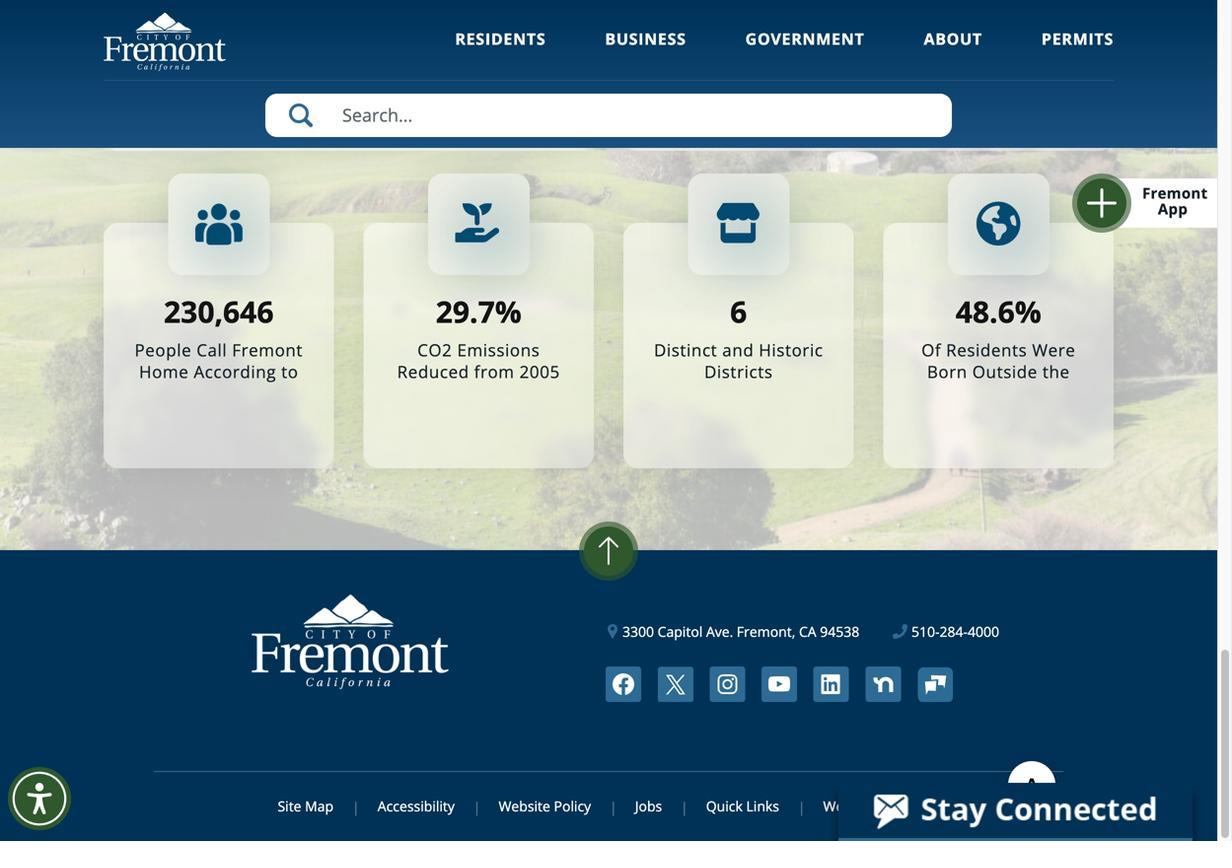 Task type: describe. For each thing, give the bounding box(es) containing it.
footer nd icon image
[[866, 667, 901, 703]]

footer tw icon image
[[658, 667, 694, 703]]

29.7
[[436, 292, 495, 332]]

% for 48.6
[[1015, 292, 1042, 332]]

website feedback
[[824, 797, 940, 816]]

ave.
[[707, 623, 734, 641]]

4
[[418, 36, 428, 59]]

510-
[[912, 623, 940, 641]]

learn for representing
[[299, 75, 349, 99]]

stay connected image
[[839, 784, 1191, 839]]

silicon
[[362, 0, 415, 15]]

to inside 230,646 people call fremont home according to 2020 census
[[281, 361, 299, 384]]

side"
[[297, 0, 336, 15]]

footer fb icon image
[[606, 667, 642, 703]]

boasts
[[148, 14, 201, 37]]

quick
[[706, 797, 743, 816]]

quick links
[[706, 797, 780, 816]]

website policy
[[499, 797, 591, 816]]

of
[[922, 339, 942, 362]]

29.7 % co2 emissions reduced from 2005 to 2019
[[397, 292, 560, 405]]

6 distinct and historic districts
[[654, 292, 824, 384]]

learn more for representing
[[299, 75, 398, 99]]

2020
[[166, 383, 207, 405]]

29.7% image
[[455, 201, 503, 248]]

site map link
[[278, 797, 354, 816]]

districts
[[705, 361, 773, 384]]

advanced
[[250, 14, 328, 37]]

quick links link
[[686, 797, 800, 816]]

learn more for trails
[[820, 75, 918, 99]]

2005
[[520, 361, 560, 384]]

2019
[[470, 383, 510, 405]]

countless
[[738, 14, 816, 37]]

map
[[305, 797, 334, 816]]

510-284-4000 link
[[893, 622, 1000, 642]]

reduced
[[397, 361, 469, 384]]

the inside 48.6 % of residents were born outside the u.s.
[[1043, 361, 1070, 384]]

% for 29.7
[[495, 292, 522, 332]]

footer yt icon image
[[762, 667, 797, 703]]

in
[[350, 36, 365, 59]]

and inside fremont residents work hard and play hard! the city maintains countless miles of trails you can hike, bike, run & explore.
[[896, 0, 927, 15]]

jobs.
[[433, 36, 472, 59]]

about link
[[924, 28, 983, 76]]

hard
[[854, 0, 892, 15]]

the inside the as the "hardware side" of silicon valley, fremont boasts 900+ advanced manufacturing companies, representing 1 in every 4 jobs.
[[176, 0, 203, 15]]

3300 capitol ave. fremont, ca 94538 link
[[608, 622, 860, 642]]

jobs
[[635, 797, 662, 816]]

run
[[811, 36, 839, 59]]

website for website feedback
[[824, 797, 875, 816]]

explore.
[[861, 36, 927, 59]]

maintains
[[653, 14, 734, 37]]

3300
[[623, 623, 654, 641]]

born
[[928, 361, 968, 384]]

companies,
[[457, 14, 550, 37]]

accessibility link
[[357, 797, 475, 816]]

website for website policy
[[499, 797, 551, 816]]

"hardware
[[208, 0, 292, 15]]

representing
[[226, 36, 330, 59]]

play
[[932, 0, 966, 15]]

from
[[474, 361, 515, 384]]

fremont inside 230,646 people call fremont home according to 2020 census
[[232, 339, 303, 362]]

website policy link
[[479, 797, 612, 816]]

bike,
[[1046, 14, 1085, 37]]

trails
[[889, 14, 930, 37]]

48.6% image
[[975, 201, 1023, 248]]

more for representing
[[353, 75, 398, 99]]

policy
[[554, 797, 591, 816]]

can
[[969, 14, 998, 37]]

ca
[[799, 623, 817, 641]]

fremont inside the as the "hardware side" of silicon valley, fremont boasts 900+ advanced manufacturing companies, representing 1 in every 4 jobs.
[[476, 0, 545, 15]]

emissions
[[457, 339, 540, 362]]

48.6 % of residents were born outside the u.s.
[[922, 292, 1076, 405]]

miles
[[820, 14, 863, 37]]

census
[[212, 383, 272, 405]]

jobs link
[[615, 797, 683, 816]]

learn for trails
[[820, 75, 869, 99]]

residents link
[[455, 28, 546, 76]]

outside
[[973, 361, 1038, 384]]

to inside 29.7 % co2 emissions reduced from 2005 to 2019
[[447, 383, 465, 405]]

permits
[[1042, 28, 1114, 49]]

and inside 6 distinct and historic districts
[[723, 339, 754, 362]]

of inside fremont residents work hard and play hard! the city maintains countless miles of trails you can hike, bike, run & explore.
[[868, 14, 885, 37]]

48.6
[[956, 292, 1015, 332]]

6 image
[[715, 201, 763, 248]]



Task type: vqa. For each thing, say whether or not it's contained in the screenshot.
The This in Parts of Rix Neighborhood Park was closed starting on Monday, April 3, 2023. The project is expected to be completed by August 2023. Areas of work include the demolition of the old basketball court, installation of two half-size basketball courts, modification of irrigation and turf, addition of new concrete sidewalk, and more. The park is located in South Fremont, work itself will occur on the Seneca Park Loop side of this long linear park. Click for
no



Task type: locate. For each thing, give the bounding box(es) containing it.
1 horizontal spatial more
[[873, 75, 918, 99]]

1 vertical spatial the
[[1043, 361, 1070, 384]]

fremont,
[[737, 623, 796, 641]]

residents
[[455, 28, 546, 49], [947, 339, 1028, 362]]

230,646 image
[[195, 204, 243, 245]]

call
[[197, 339, 227, 362]]

according
[[194, 361, 276, 384]]

510-284-4000
[[912, 623, 1000, 641]]

1 horizontal spatial website
[[824, 797, 875, 816]]

the right as
[[176, 0, 203, 15]]

and left play
[[896, 0, 927, 15]]

city
[[1053, 0, 1083, 15]]

1 horizontal spatial learn
[[820, 75, 869, 99]]

learn more down &
[[820, 75, 918, 99]]

2 learn from the left
[[820, 75, 869, 99]]

to right 'census'
[[281, 361, 299, 384]]

more for trails
[[873, 75, 918, 99]]

work
[[809, 0, 849, 15]]

0 horizontal spatial website
[[499, 797, 551, 816]]

1 horizontal spatial of
[[868, 14, 885, 37]]

co2
[[418, 339, 452, 362]]

government
[[746, 28, 865, 49]]

capitol
[[658, 623, 703, 641]]

0 horizontal spatial more
[[353, 75, 398, 99]]

1
[[335, 36, 345, 59]]

230,646 people call fremont home according to 2020 census
[[135, 292, 303, 405]]

6
[[730, 292, 747, 332]]

website left policy
[[499, 797, 551, 816]]

as the "hardware side" of silicon valley, fremont boasts 900+ advanced manufacturing companies, representing 1 in every 4 jobs.
[[148, 0, 550, 59]]

% inside 29.7 % co2 emissions reduced from 2005 to 2019
[[495, 292, 522, 332]]

footer li icon image
[[814, 667, 849, 703]]

people
[[135, 339, 192, 362]]

1 horizontal spatial the
[[1043, 361, 1070, 384]]

of inside the as the "hardware side" of silicon valley, fremont boasts 900+ advanced manufacturing companies, representing 1 in every 4 jobs.
[[341, 0, 357, 15]]

2 more from the left
[[873, 75, 918, 99]]

app
[[1159, 199, 1188, 219]]

learn more down in
[[299, 75, 398, 99]]

0 horizontal spatial residents
[[455, 28, 546, 49]]

0 horizontal spatial of
[[341, 0, 357, 15]]

home
[[139, 361, 189, 384]]

2 website from the left
[[824, 797, 875, 816]]

2 learn more from the left
[[820, 75, 918, 99]]

% inside 48.6 % of residents were born outside the u.s.
[[1015, 292, 1042, 332]]

1 website from the left
[[499, 797, 551, 816]]

more
[[353, 75, 398, 99], [873, 75, 918, 99]]

residents inside 48.6 % of residents were born outside the u.s.
[[947, 339, 1028, 362]]

1 horizontal spatial %
[[1015, 292, 1042, 332]]

the
[[1018, 0, 1048, 15]]

1 more from the left
[[353, 75, 398, 99]]

about
[[924, 28, 983, 49]]

the
[[176, 0, 203, 15], [1043, 361, 1070, 384]]

learn more
[[299, 75, 398, 99], [820, 75, 918, 99]]

feedback
[[879, 797, 940, 816]]

2 % from the left
[[1015, 292, 1042, 332]]

footer ig icon image
[[710, 667, 746, 703]]

valley,
[[419, 0, 472, 15]]

0 horizontal spatial %
[[495, 292, 522, 332]]

94538
[[820, 623, 860, 641]]

0 horizontal spatial learn
[[299, 75, 349, 99]]

of right the side"
[[341, 0, 357, 15]]

distinct
[[654, 339, 718, 362]]

0 vertical spatial residents
[[455, 28, 546, 49]]

manufacturing
[[333, 14, 453, 37]]

u.s.
[[983, 383, 1015, 405]]

230,646
[[164, 292, 274, 332]]

fremont
[[476, 0, 545, 15], [655, 0, 724, 15], [1143, 183, 1208, 203], [232, 339, 303, 362]]

every
[[369, 36, 414, 59]]

as
[[152, 0, 172, 15]]

were
[[1033, 339, 1076, 362]]

and down 6
[[723, 339, 754, 362]]

hard!
[[970, 0, 1013, 15]]

0 horizontal spatial the
[[176, 0, 203, 15]]

of
[[341, 0, 357, 15], [868, 14, 885, 37]]

1 % from the left
[[495, 292, 522, 332]]

links
[[747, 797, 780, 816]]

the right "outside" on the right
[[1043, 361, 1070, 384]]

Search text field
[[265, 94, 952, 137]]

0 horizontal spatial and
[[723, 339, 754, 362]]

more down explore.
[[873, 75, 918, 99]]

website
[[499, 797, 551, 816], [824, 797, 875, 816]]

website left feedback
[[824, 797, 875, 816]]

3300 capitol ave. fremont, ca 94538
[[623, 623, 860, 641]]

&
[[844, 36, 856, 59]]

4000
[[968, 623, 1000, 641]]

historic
[[759, 339, 824, 362]]

learn
[[299, 75, 349, 99], [820, 75, 869, 99]]

learn down 1
[[299, 75, 349, 99]]

permits link
[[1042, 28, 1114, 76]]

0 vertical spatial the
[[176, 0, 203, 15]]

government link
[[746, 28, 865, 76]]

0 horizontal spatial to
[[281, 361, 299, 384]]

1 horizontal spatial to
[[447, 383, 465, 405]]

of left trails
[[868, 14, 885, 37]]

1 horizontal spatial and
[[896, 0, 927, 15]]

more down "every"
[[353, 75, 398, 99]]

0 vertical spatial and
[[896, 0, 927, 15]]

to
[[281, 361, 299, 384], [447, 383, 465, 405]]

to left 2019
[[447, 383, 465, 405]]

fremont app
[[1143, 183, 1208, 219]]

fremont inside fremont residents work hard and play hard! the city maintains countless miles of trails you can hike, bike, run & explore.
[[655, 0, 724, 15]]

you
[[935, 14, 964, 37]]

footer my icon image
[[918, 667, 953, 702]]

1 horizontal spatial residents
[[947, 339, 1028, 362]]

1 vertical spatial residents
[[947, 339, 1028, 362]]

1 learn from the left
[[299, 75, 349, 99]]

fremont residents work hard and play hard! the city maintains countless miles of trails you can hike, bike, run & explore.
[[653, 0, 1085, 59]]

website feedback link
[[803, 797, 940, 816]]

learn down &
[[820, 75, 869, 99]]

business link
[[605, 28, 687, 76]]

hike,
[[1002, 14, 1041, 37]]

% up were
[[1015, 292, 1042, 332]]

accessibility
[[378, 797, 455, 816]]

284-
[[940, 623, 968, 641]]

1 vertical spatial and
[[723, 339, 754, 362]]

0 horizontal spatial learn more
[[299, 75, 398, 99]]

1 horizontal spatial learn more
[[820, 75, 918, 99]]

business
[[605, 28, 687, 49]]

residents down the valley,
[[455, 28, 546, 49]]

1 learn more from the left
[[299, 75, 398, 99]]

site
[[278, 797, 302, 816]]

%
[[495, 292, 522, 332], [1015, 292, 1042, 332]]

residents
[[729, 0, 804, 15]]

fremont app link
[[1098, 179, 1218, 228]]

900+
[[206, 14, 246, 37]]

% up emissions
[[495, 292, 522, 332]]

residents down 48.6
[[947, 339, 1028, 362]]



